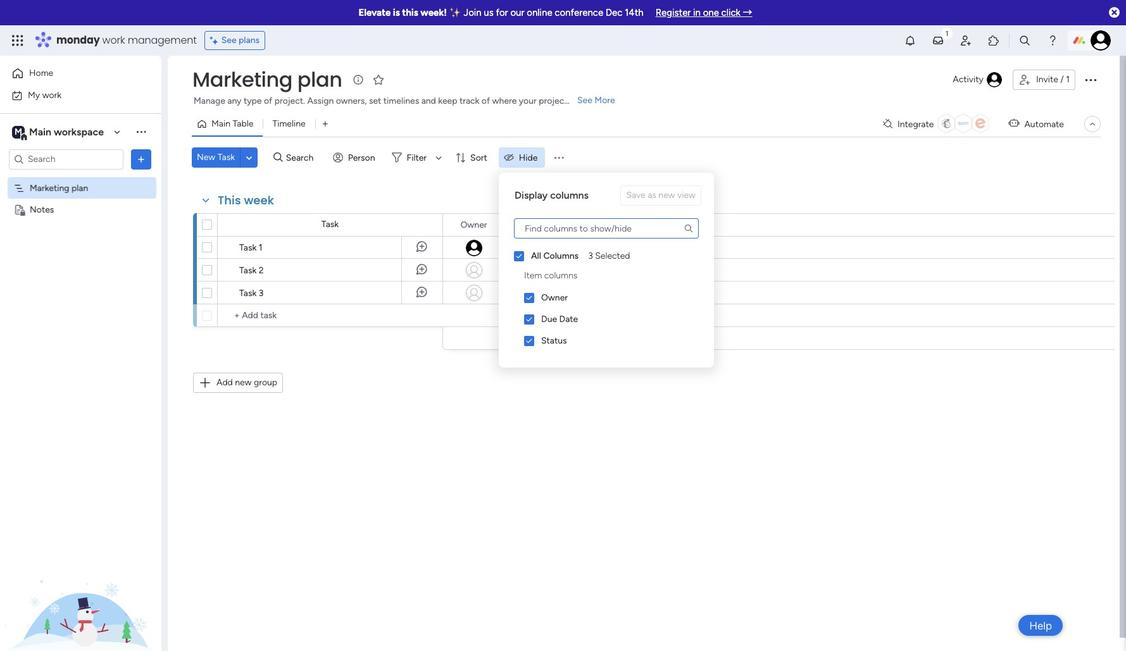 Task type: describe. For each thing, give the bounding box(es) containing it.
→
[[743, 7, 753, 18]]

join
[[464, 7, 482, 18]]

0 horizontal spatial 1
[[259, 243, 263, 253]]

private board image
[[13, 204, 25, 216]]

+ Add task text field
[[224, 308, 437, 324]]

management
[[128, 33, 197, 48]]

my work button
[[8, 85, 136, 105]]

0 horizontal spatial marketing plan
[[30, 183, 88, 194]]

oct
[[538, 289, 552, 298]]

1 horizontal spatial plan
[[298, 65, 342, 94]]

owner inside field
[[461, 219, 487, 230]]

see plans button
[[204, 31, 266, 50]]

online
[[527, 7, 553, 18]]

save
[[627, 190, 646, 201]]

v2 done deadline image
[[510, 264, 520, 276]]

register
[[656, 7, 691, 18]]

our
[[511, 7, 525, 18]]

view
[[678, 190, 696, 201]]

inbox image
[[932, 34, 945, 47]]

notes
[[30, 204, 54, 215]]

item columns
[[524, 270, 578, 281]]

group
[[254, 378, 277, 388]]

add to favorites image
[[373, 73, 385, 86]]

home
[[29, 68, 53, 79]]

track
[[460, 96, 480, 106]]

Marketing plan field
[[189, 65, 346, 94]]

home button
[[8, 63, 136, 84]]

Search in workspace field
[[27, 152, 106, 167]]

more
[[595, 95, 615, 106]]

filter
[[407, 152, 427, 163]]

nov 9
[[539, 244, 561, 253]]

person button
[[328, 148, 383, 168]]

0 vertical spatial marketing
[[193, 65, 293, 94]]

1 vertical spatial due date
[[542, 314, 578, 325]]

manage any type of project. assign owners, set timelines and keep track of where your project stands.
[[194, 96, 598, 106]]

Find columns to show/hide search field
[[514, 219, 699, 239]]

1 inside button
[[1067, 74, 1071, 85]]

3 selected
[[589, 251, 631, 262]]

see more
[[578, 95, 615, 106]]

on
[[645, 243, 655, 253]]

1 vertical spatial 3
[[259, 288, 264, 299]]

notifications image
[[905, 34, 917, 47]]

click
[[722, 7, 741, 18]]

collapse board header image
[[1088, 119, 1098, 129]]

see plans
[[222, 35, 260, 46]]

week
[[244, 193, 274, 208]]

task for task 2
[[239, 265, 257, 276]]

type
[[244, 96, 262, 106]]

display columns
[[515, 189, 589, 201]]

2 of from the left
[[482, 96, 490, 106]]

date inside 'due date' field
[[549, 219, 568, 230]]

help button
[[1019, 616, 1064, 637]]

oct 17
[[538, 289, 561, 298]]

14th
[[625, 7, 644, 18]]

activity button
[[948, 70, 1008, 90]]

working
[[610, 243, 643, 253]]

select product image
[[11, 34, 24, 47]]

1 vertical spatial due
[[542, 314, 557, 325]]

columns for item columns
[[545, 270, 578, 281]]

my
[[28, 90, 40, 100]]

main workspace
[[29, 126, 104, 138]]

display
[[515, 189, 548, 201]]

elevate is this week! ✨ join us for our online conference dec 14th
[[359, 7, 644, 18]]

dapulse integrations image
[[884, 119, 893, 129]]

manage
[[194, 96, 225, 106]]

nov for nov 5
[[538, 266, 554, 275]]

item
[[524, 270, 542, 281]]

work for monday
[[102, 33, 125, 48]]

register in one click →
[[656, 7, 753, 18]]

stands.
[[570, 96, 598, 106]]

task 3
[[239, 288, 264, 299]]

selected
[[596, 251, 631, 262]]

v2 overdue deadline image
[[510, 287, 520, 299]]

nov 5
[[538, 266, 561, 275]]

where
[[493, 96, 517, 106]]

main table
[[212, 118, 254, 129]]

your
[[519, 96, 537, 106]]

add new group button
[[193, 373, 283, 393]]

invite / 1
[[1037, 74, 1071, 85]]

main for main table
[[212, 118, 231, 129]]

17
[[554, 289, 561, 298]]

Due Date field
[[528, 218, 571, 232]]

✨
[[450, 7, 462, 18]]

help
[[1030, 620, 1053, 632]]

and
[[422, 96, 436, 106]]

1 of from the left
[[264, 96, 273, 106]]

project
[[539, 96, 568, 106]]

kendall parks image
[[1091, 30, 1112, 51]]

show board description image
[[351, 73, 366, 86]]

add
[[217, 378, 233, 388]]



Task type: vqa. For each thing, say whether or not it's contained in the screenshot.
Options icon to the middle
yes



Task type: locate. For each thing, give the bounding box(es) containing it.
workspace selection element
[[12, 124, 106, 141]]

1 horizontal spatial new
[[659, 190, 676, 201]]

1 vertical spatial status
[[542, 336, 567, 346]]

all columns
[[531, 251, 579, 262]]

monday work management
[[56, 33, 197, 48]]

due date down 17
[[542, 314, 578, 325]]

1 horizontal spatial 3
[[589, 251, 593, 262]]

0 horizontal spatial status
[[542, 336, 567, 346]]

see left plans at the top
[[222, 35, 237, 46]]

None search field
[[509, 208, 704, 239]]

column information image
[[577, 220, 587, 230]]

task 2
[[239, 265, 264, 276]]

due down oct 17
[[542, 314, 557, 325]]

angle down image
[[246, 153, 252, 162]]

m
[[15, 126, 22, 137]]

conference
[[555, 7, 604, 18]]

automate
[[1025, 119, 1065, 130]]

0 horizontal spatial see
[[222, 35, 237, 46]]

0 horizontal spatial marketing
[[30, 183, 69, 194]]

marketing plan
[[193, 65, 342, 94], [30, 183, 88, 194]]

us
[[484, 7, 494, 18]]

1 horizontal spatial work
[[102, 33, 125, 48]]

integrate
[[898, 119, 935, 130]]

2
[[259, 265, 264, 276]]

see for see more
[[578, 95, 593, 106]]

due date inside field
[[531, 219, 568, 230]]

options image
[[1084, 72, 1099, 87], [135, 153, 148, 166]]

table
[[233, 118, 254, 129]]

options image right /
[[1084, 72, 1099, 87]]

this
[[218, 193, 241, 208]]

Search field
[[283, 149, 321, 167]]

due date
[[531, 219, 568, 230], [542, 314, 578, 325]]

0 vertical spatial options image
[[1084, 72, 1099, 87]]

marketing plan up notes
[[30, 183, 88, 194]]

monday
[[56, 33, 100, 48]]

due inside 'due date' field
[[531, 219, 547, 230]]

lottie animation image
[[0, 524, 162, 652]]

main left the table
[[212, 118, 231, 129]]

task for task 1
[[239, 243, 257, 253]]

filter button
[[387, 148, 447, 168]]

nov left 5
[[538, 266, 554, 275]]

of right 'type' at the left of the page
[[264, 96, 273, 106]]

0 vertical spatial due
[[531, 219, 547, 230]]

columns up 17
[[545, 270, 578, 281]]

due
[[531, 219, 547, 230], [542, 314, 557, 325]]

week!
[[421, 7, 447, 18]]

date
[[549, 219, 568, 230], [560, 314, 578, 325]]

1 vertical spatial work
[[42, 90, 62, 100]]

set
[[369, 96, 382, 106]]

see left more
[[578, 95, 593, 106]]

timeline
[[273, 118, 306, 129]]

assign
[[307, 96, 334, 106]]

person
[[348, 152, 375, 163]]

plans
[[239, 35, 260, 46]]

1 horizontal spatial owner
[[542, 293, 568, 303]]

plan
[[298, 65, 342, 94], [72, 183, 88, 194]]

list box
[[0, 175, 162, 391]]

main table button
[[192, 114, 263, 134]]

status down 17
[[542, 336, 567, 346]]

5
[[556, 266, 561, 275]]

options image
[[487, 214, 496, 236]]

timelines
[[384, 96, 419, 106]]

1 horizontal spatial 1
[[1067, 74, 1071, 85]]

hide
[[519, 152, 538, 163]]

0 vertical spatial nov
[[539, 244, 554, 253]]

menu image
[[553, 151, 566, 164]]

workspace options image
[[135, 126, 148, 138]]

1 up 2
[[259, 243, 263, 253]]

options image down workspace options icon at the top left
[[135, 153, 148, 166]]

keep
[[438, 96, 458, 106]]

0 horizontal spatial owner
[[461, 219, 487, 230]]

see more link
[[576, 94, 617, 107]]

lottie animation element
[[0, 524, 162, 652]]

in
[[694, 7, 701, 18]]

timeline button
[[263, 114, 315, 134]]

0 vertical spatial due date
[[531, 219, 568, 230]]

column information image
[[661, 220, 671, 230]]

new
[[197, 152, 216, 163]]

task 1
[[239, 243, 263, 253]]

invite
[[1037, 74, 1059, 85]]

1 horizontal spatial see
[[578, 95, 593, 106]]

any
[[228, 96, 242, 106]]

marketing up any at left top
[[193, 65, 293, 94]]

list box containing marketing plan
[[0, 175, 162, 391]]

this
[[402, 7, 419, 18]]

all
[[531, 251, 542, 262]]

0 vertical spatial status
[[623, 219, 649, 230]]

1 vertical spatial columns
[[545, 270, 578, 281]]

Status field
[[620, 218, 652, 232]]

1 vertical spatial see
[[578, 95, 593, 106]]

1 horizontal spatial marketing
[[193, 65, 293, 94]]

0 vertical spatial 3
[[589, 251, 593, 262]]

apps image
[[988, 34, 1001, 47]]

1 image
[[942, 26, 953, 40]]

1 vertical spatial nov
[[538, 266, 554, 275]]

1 vertical spatial 1
[[259, 243, 263, 253]]

main right workspace image
[[29, 126, 51, 138]]

owner
[[461, 219, 487, 230], [542, 293, 568, 303]]

work right monday
[[102, 33, 125, 48]]

0 horizontal spatial plan
[[72, 183, 88, 194]]

2 nov from the top
[[538, 266, 554, 275]]

date down 17
[[560, 314, 578, 325]]

task for task 3
[[239, 288, 257, 299]]

sort
[[471, 152, 488, 163]]

elevate
[[359, 7, 391, 18]]

hide button
[[499, 148, 546, 168]]

status inside field
[[623, 219, 649, 230]]

0 vertical spatial marketing plan
[[193, 65, 342, 94]]

main for main workspace
[[29, 126, 51, 138]]

1 horizontal spatial main
[[212, 118, 231, 129]]

my work
[[28, 90, 62, 100]]

this week
[[218, 193, 274, 208]]

1 horizontal spatial status
[[623, 219, 649, 230]]

0 horizontal spatial new
[[235, 378, 252, 388]]

1 nov from the top
[[539, 244, 554, 253]]

marketing plan up 'type' at the left of the page
[[193, 65, 342, 94]]

columns for display columns
[[551, 189, 589, 201]]

add view image
[[323, 119, 328, 129]]

v2 overdue deadline image
[[510, 242, 520, 254]]

task inside button
[[218, 152, 235, 163]]

0 horizontal spatial 3
[[259, 288, 264, 299]]

marketing
[[193, 65, 293, 94], [30, 183, 69, 194]]

This week field
[[215, 193, 277, 209]]

plan up assign
[[298, 65, 342, 94]]

new right 'add'
[[235, 378, 252, 388]]

3 left selected
[[589, 251, 593, 262]]

dec
[[606, 7, 623, 18]]

add new group
[[217, 378, 277, 388]]

status up working on it
[[623, 219, 649, 230]]

3
[[589, 251, 593, 262], [259, 288, 264, 299]]

save as new view
[[627, 190, 696, 201]]

invite / 1 button
[[1013, 70, 1076, 90]]

columns
[[551, 189, 589, 201], [545, 270, 578, 281]]

1 right /
[[1067, 74, 1071, 85]]

activity
[[954, 74, 984, 85]]

arrow down image
[[431, 150, 447, 165]]

0 horizontal spatial main
[[29, 126, 51, 138]]

1 horizontal spatial options image
[[1084, 72, 1099, 87]]

owners,
[[336, 96, 367, 106]]

1 vertical spatial options image
[[135, 153, 148, 166]]

1 vertical spatial date
[[560, 314, 578, 325]]

help image
[[1047, 34, 1060, 47]]

marketing up notes
[[30, 183, 69, 194]]

0 vertical spatial 1
[[1067, 74, 1071, 85]]

new task button
[[192, 148, 240, 168]]

workspace image
[[12, 125, 25, 139]]

new right as
[[659, 190, 676, 201]]

it
[[657, 243, 663, 253]]

main inside "workspace selection" element
[[29, 126, 51, 138]]

search image
[[684, 224, 694, 234]]

is
[[393, 7, 400, 18]]

as
[[648, 190, 657, 201]]

1 horizontal spatial marketing plan
[[193, 65, 342, 94]]

0 vertical spatial see
[[222, 35, 237, 46]]

columns up column information icon
[[551, 189, 589, 201]]

nov for nov 9
[[539, 244, 554, 253]]

see
[[222, 35, 237, 46], [578, 95, 593, 106]]

3 down 2
[[259, 288, 264, 299]]

project.
[[275, 96, 305, 106]]

working on it
[[610, 243, 663, 253]]

search everything image
[[1019, 34, 1032, 47]]

0 horizontal spatial options image
[[135, 153, 148, 166]]

date left column information icon
[[549, 219, 568, 230]]

Owner field
[[458, 218, 491, 232]]

autopilot image
[[1009, 115, 1020, 132]]

save as new view button
[[621, 186, 702, 206]]

0 vertical spatial new
[[659, 190, 676, 201]]

workspace
[[54, 126, 104, 138]]

0 vertical spatial columns
[[551, 189, 589, 201]]

/
[[1061, 74, 1065, 85]]

option
[[0, 177, 162, 179]]

work for my
[[42, 90, 62, 100]]

see for see plans
[[222, 35, 237, 46]]

invite members image
[[960, 34, 973, 47]]

0 vertical spatial work
[[102, 33, 125, 48]]

due date up nov 9
[[531, 219, 568, 230]]

plan down search in workspace field
[[72, 183, 88, 194]]

one
[[704, 7, 720, 18]]

1 vertical spatial owner
[[542, 293, 568, 303]]

register in one click → link
[[656, 7, 753, 18]]

see inside button
[[222, 35, 237, 46]]

main inside main table button
[[212, 118, 231, 129]]

1 vertical spatial plan
[[72, 183, 88, 194]]

1 vertical spatial marketing
[[30, 183, 69, 194]]

main
[[212, 118, 231, 129], [29, 126, 51, 138]]

v2 search image
[[274, 151, 283, 165]]

nov left 9
[[539, 244, 554, 253]]

0 horizontal spatial of
[[264, 96, 273, 106]]

task
[[218, 152, 235, 163], [322, 219, 339, 230], [239, 243, 257, 253], [239, 265, 257, 276], [239, 288, 257, 299]]

9
[[556, 244, 561, 253]]

0 vertical spatial owner
[[461, 219, 487, 230]]

work inside 'button'
[[42, 90, 62, 100]]

columns
[[544, 251, 579, 262]]

0 horizontal spatial work
[[42, 90, 62, 100]]

0 vertical spatial plan
[[298, 65, 342, 94]]

0 vertical spatial date
[[549, 219, 568, 230]]

for
[[496, 7, 508, 18]]

1 vertical spatial marketing plan
[[30, 183, 88, 194]]

1 horizontal spatial of
[[482, 96, 490, 106]]

of right track
[[482, 96, 490, 106]]

due up nov 9
[[531, 219, 547, 230]]

work right my
[[42, 90, 62, 100]]

1 vertical spatial new
[[235, 378, 252, 388]]



